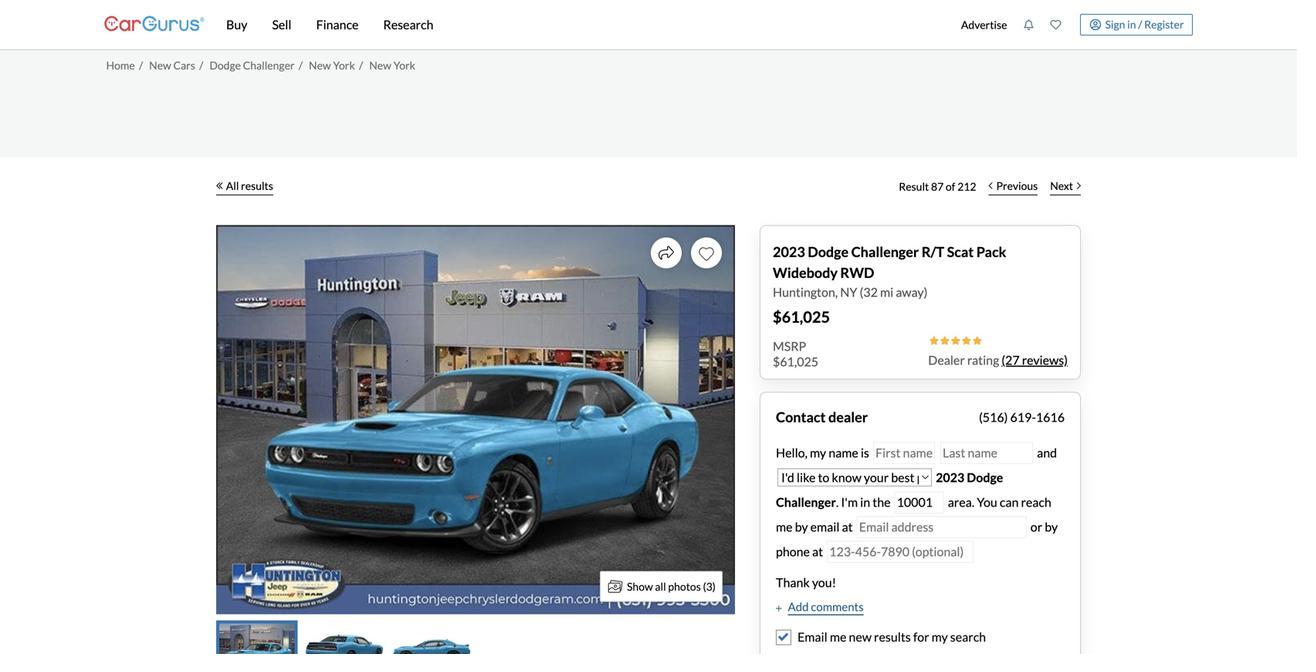Task type: locate. For each thing, give the bounding box(es) containing it.
1 vertical spatial at
[[813, 544, 824, 559]]

/
[[1139, 18, 1143, 31], [139, 59, 143, 72], [199, 59, 203, 72], [299, 59, 303, 72], [359, 59, 363, 72]]

0 horizontal spatial in
[[861, 495, 871, 510]]

0 horizontal spatial by
[[795, 519, 808, 535]]

me inside area. you can reach me by email at
[[776, 519, 793, 535]]

challenger up 'email'
[[776, 495, 837, 510]]

1 vertical spatial in
[[861, 495, 871, 510]]

results right all
[[241, 179, 273, 192]]

0 vertical spatial in
[[1128, 18, 1137, 31]]

phone
[[776, 544, 810, 559]]

or by phone at
[[776, 519, 1058, 559]]

new york link
[[309, 59, 355, 72]]

1 horizontal spatial at
[[842, 519, 853, 535]]

my right for
[[932, 629, 948, 645]]

1 horizontal spatial my
[[932, 629, 948, 645]]

2 vertical spatial dodge
[[967, 470, 1004, 485]]

you!
[[813, 575, 837, 590]]

york down research popup button
[[394, 59, 416, 72]]

$61,025 down msrp
[[773, 354, 819, 369]]

at inside area. you can reach me by email at
[[842, 519, 853, 535]]

dodge
[[210, 59, 241, 72], [808, 243, 849, 260], [967, 470, 1004, 485]]

sell
[[272, 17, 292, 32]]

1 vertical spatial challenger
[[852, 243, 919, 260]]

challenger up rwd
[[852, 243, 919, 260]]

my
[[810, 445, 827, 460], [932, 629, 948, 645]]

(516) 619-1616
[[979, 410, 1065, 425]]

user icon image
[[1090, 19, 1102, 30]]

new down finance popup button
[[309, 59, 331, 72]]

huntington,
[[773, 285, 838, 300]]

and
[[1035, 445, 1058, 460]]

0 horizontal spatial results
[[241, 179, 273, 192]]

reach
[[1022, 495, 1052, 510]]

me
[[776, 519, 793, 535], [830, 629, 847, 645]]

dodge right cars
[[210, 59, 241, 72]]

1 vertical spatial dodge
[[808, 243, 849, 260]]

2023
[[773, 243, 806, 260], [936, 470, 965, 485]]

2023 dodge challenger r/t scat pack widebody rwd huntington, ny (32 mi away)
[[773, 243, 1007, 300]]

1 vertical spatial my
[[932, 629, 948, 645]]

me up phone
[[776, 519, 793, 535]]

2 new from the left
[[309, 59, 331, 72]]

$61,025 down huntington,
[[773, 308, 830, 326]]

0 horizontal spatial york
[[333, 59, 355, 72]]

add comments button
[[776, 598, 864, 616]]

buy button
[[214, 0, 260, 49]]

1 horizontal spatial dodge
[[808, 243, 849, 260]]

results left for
[[874, 629, 911, 645]]

area. you can reach me by email at
[[776, 495, 1052, 535]]

all
[[226, 179, 239, 192]]

0 vertical spatial at
[[842, 519, 853, 535]]

/ inside menu item
[[1139, 18, 1143, 31]]

(516)
[[979, 410, 1008, 425]]

tab list
[[216, 621, 735, 654]]

2023 up area.
[[936, 470, 965, 485]]

1 vertical spatial $61,025
[[773, 354, 819, 369]]

result
[[899, 180, 929, 193]]

for
[[914, 629, 930, 645]]

advertise
[[962, 18, 1008, 31]]

new
[[149, 59, 171, 72], [309, 59, 331, 72], [369, 59, 392, 72]]

0 vertical spatial results
[[241, 179, 273, 192]]

1 horizontal spatial by
[[1045, 519, 1058, 535]]

at right 'email'
[[842, 519, 853, 535]]

show all photos (3)
[[627, 580, 716, 593]]

/ left new york link
[[299, 59, 303, 72]]

sign in / register menu item
[[1070, 14, 1193, 36]]

by inside area. you can reach me by email at
[[795, 519, 808, 535]]

the
[[873, 495, 891, 510]]

chevron double left image
[[216, 182, 223, 190]]

by left 'email'
[[795, 519, 808, 535]]

2 horizontal spatial challenger
[[852, 243, 919, 260]]

(32
[[860, 285, 878, 300]]

all results
[[226, 179, 273, 192]]

challenger inside 2023 dodge challenger
[[776, 495, 837, 510]]

york down finance popup button
[[333, 59, 355, 72]]

2023 inside "2023 dodge challenger r/t scat pack widebody rwd huntington, ny (32 mi away)"
[[773, 243, 806, 260]]

me left the new
[[830, 629, 847, 645]]

dodge up widebody
[[808, 243, 849, 260]]

cargurus logo homepage link link
[[104, 3, 205, 47]]

2 vertical spatial challenger
[[776, 495, 837, 510]]

sell button
[[260, 0, 304, 49]]

dodge inside "2023 dodge challenger r/t scat pack widebody rwd huntington, ny (32 mi away)"
[[808, 243, 849, 260]]

in inside menu item
[[1128, 18, 1137, 31]]

menu
[[954, 3, 1193, 46]]

2023 inside 2023 dodge challenger
[[936, 470, 965, 485]]

show all photos (3) link
[[600, 571, 723, 602]]

dodge inside 2023 dodge challenger
[[967, 470, 1004, 485]]

view vehicle photo 1 image
[[216, 621, 298, 654]]

0 horizontal spatial at
[[813, 544, 824, 559]]

/ right home link
[[139, 59, 143, 72]]

1 by from the left
[[795, 519, 808, 535]]

2 by from the left
[[1045, 519, 1058, 535]]

1 new from the left
[[149, 59, 171, 72]]

0 vertical spatial me
[[776, 519, 793, 535]]

in right i'm
[[861, 495, 871, 510]]

2 horizontal spatial dodge
[[967, 470, 1004, 485]]

0 vertical spatial $61,025
[[773, 308, 830, 326]]

my left "name"
[[810, 445, 827, 460]]

1 horizontal spatial 2023
[[936, 470, 965, 485]]

dodge for 2023 dodge challenger r/t scat pack widebody rwd huntington, ny (32 mi away)
[[808, 243, 849, 260]]

view vehicle photo 2 image
[[304, 621, 385, 654]]

0 horizontal spatial challenger
[[243, 59, 295, 72]]

1 horizontal spatial results
[[874, 629, 911, 645]]

dealer
[[829, 409, 868, 426]]

(27 reviews) button
[[1002, 351, 1068, 370]]

0 horizontal spatial my
[[810, 445, 827, 460]]

new right new york link
[[369, 59, 392, 72]]

away)
[[896, 285, 928, 300]]

2023 up widebody
[[773, 243, 806, 260]]

/ left register
[[1139, 18, 1143, 31]]

i'm
[[842, 495, 858, 510]]

1 horizontal spatial in
[[1128, 18, 1137, 31]]

challenger
[[243, 59, 295, 72], [852, 243, 919, 260], [776, 495, 837, 510]]

0 vertical spatial 2023
[[773, 243, 806, 260]]

619-
[[1011, 410, 1037, 425]]

results
[[241, 179, 273, 192], [874, 629, 911, 645]]

rating
[[968, 353, 1000, 368]]

. i'm in the
[[837, 495, 893, 510]]

thank you!
[[776, 575, 837, 590]]

1 horizontal spatial challenger
[[776, 495, 837, 510]]

menu bar
[[205, 0, 954, 49]]

research button
[[371, 0, 446, 49]]

email me new results for my search
[[798, 629, 987, 645]]

2 york from the left
[[394, 59, 416, 72]]

challenger for 2023 dodge challenger
[[776, 495, 837, 510]]

0 horizontal spatial dodge
[[210, 59, 241, 72]]

0 horizontal spatial 2023
[[773, 243, 806, 260]]

new left cars
[[149, 59, 171, 72]]

challenger down 'sell' popup button at the top
[[243, 59, 295, 72]]

/ right cars
[[199, 59, 203, 72]]

in right "sign"
[[1128, 18, 1137, 31]]

at
[[842, 519, 853, 535], [813, 544, 824, 559]]

/ right new york link
[[359, 59, 363, 72]]

1 horizontal spatial new
[[309, 59, 331, 72]]

dodge down 'last name' field
[[967, 470, 1004, 485]]

r/t
[[922, 243, 945, 260]]

2023 for 2023 dodge challenger r/t scat pack widebody rwd huntington, ny (32 mi away)
[[773, 243, 806, 260]]

by inside or by phone at
[[1045, 519, 1058, 535]]

dodge for 2023 dodge challenger
[[967, 470, 1004, 485]]

1 horizontal spatial york
[[394, 59, 416, 72]]

1 vertical spatial me
[[830, 629, 847, 645]]

at inside or by phone at
[[813, 544, 824, 559]]

area.
[[948, 495, 975, 510]]

york
[[333, 59, 355, 72], [394, 59, 416, 72]]

0 horizontal spatial new
[[149, 59, 171, 72]]

2 horizontal spatial new
[[369, 59, 392, 72]]

home / new cars / dodge challenger / new york / new york
[[106, 59, 416, 72]]

0 vertical spatial dodge
[[210, 59, 241, 72]]

challenger inside "2023 dodge challenger r/t scat pack widebody rwd huntington, ny (32 mi away)"
[[852, 243, 919, 260]]

1 vertical spatial results
[[874, 629, 911, 645]]

view vehicle photo 3 image
[[391, 621, 473, 654]]

add comments
[[788, 600, 864, 614]]

$61,025
[[773, 308, 830, 326], [773, 354, 819, 369]]

1616
[[1037, 410, 1065, 425]]

(27
[[1002, 353, 1020, 368]]

challenger for 2023 dodge challenger r/t scat pack widebody rwd huntington, ny (32 mi away)
[[852, 243, 919, 260]]

by right or
[[1045, 519, 1058, 535]]

at right phone
[[813, 544, 824, 559]]

1 horizontal spatial me
[[830, 629, 847, 645]]

chevron left image
[[989, 182, 993, 190]]

is
[[861, 445, 870, 460]]

1 vertical spatial 2023
[[936, 470, 965, 485]]

0 horizontal spatial me
[[776, 519, 793, 535]]

contact
[[776, 409, 826, 426]]



Task type: describe. For each thing, give the bounding box(es) containing it.
0 vertical spatial my
[[810, 445, 827, 460]]

scat
[[948, 243, 974, 260]]

email
[[811, 519, 840, 535]]

previous
[[997, 179, 1038, 192]]

saved cars image
[[1051, 19, 1062, 30]]

contact dealer
[[776, 409, 868, 426]]

menu containing sign in / register
[[954, 3, 1193, 46]]

Last name field
[[941, 442, 1034, 464]]

1 york from the left
[[333, 59, 355, 72]]

register
[[1145, 18, 1185, 31]]

rwd
[[841, 264, 875, 281]]

cargurus logo homepage link image
[[104, 3, 205, 47]]

menu bar containing buy
[[205, 0, 954, 49]]

photos
[[668, 580, 701, 593]]

of
[[946, 180, 956, 193]]

search
[[951, 629, 987, 645]]

buy
[[226, 17, 248, 32]]

or
[[1031, 519, 1043, 535]]

previous link
[[983, 170, 1045, 204]]

87
[[932, 180, 944, 193]]

Email address email field
[[857, 516, 1027, 538]]

hello, my name is
[[776, 445, 872, 460]]

ny
[[841, 285, 858, 300]]

finance button
[[304, 0, 371, 49]]

2023 for 2023 dodge challenger
[[936, 470, 965, 485]]

sign
[[1106, 18, 1126, 31]]

name
[[829, 445, 859, 460]]

email
[[798, 629, 828, 645]]

research
[[383, 17, 434, 32]]

dealer
[[929, 353, 965, 368]]

msrp
[[773, 339, 807, 354]]

2 $61,025 from the top
[[773, 354, 819, 369]]

.
[[837, 495, 839, 510]]

next link
[[1045, 170, 1088, 204]]

you
[[977, 495, 998, 510]]

open notifications image
[[1024, 19, 1035, 30]]

reviews)
[[1023, 353, 1068, 368]]

result 87 of 212
[[899, 180, 977, 193]]

sign in / register link
[[1081, 14, 1193, 36]]

home
[[106, 59, 135, 72]]

3 new from the left
[[369, 59, 392, 72]]

finance
[[316, 17, 359, 32]]

Phone (optional) telephone field
[[827, 541, 974, 563]]

chevron right image
[[1078, 182, 1081, 190]]

add
[[788, 600, 809, 614]]

212
[[958, 180, 977, 193]]

thank
[[776, 575, 810, 590]]

pack
[[977, 243, 1007, 260]]

new
[[849, 629, 872, 645]]

sign in / register
[[1106, 18, 1185, 31]]

home link
[[106, 59, 135, 72]]

hello,
[[776, 445, 808, 460]]

2023 dodge challenger
[[776, 470, 1004, 510]]

results inside 'link'
[[241, 179, 273, 192]]

msrp $61,025
[[773, 339, 819, 369]]

vehicle full photo image
[[216, 225, 735, 615]]

dealer rating (27 reviews)
[[929, 353, 1068, 368]]

comments
[[811, 600, 864, 614]]

all
[[655, 580, 666, 593]]

plus image
[[776, 605, 782, 612]]

share image
[[659, 245, 674, 261]]

mi
[[881, 285, 894, 300]]

all results link
[[216, 170, 273, 204]]

Zip code field
[[895, 492, 944, 514]]

0 vertical spatial challenger
[[243, 59, 295, 72]]

widebody
[[773, 264, 838, 281]]

1 $61,025 from the top
[[773, 308, 830, 326]]

next
[[1051, 179, 1074, 192]]

show
[[627, 580, 653, 593]]

First name field
[[874, 442, 935, 464]]

new cars link
[[149, 59, 195, 72]]

(3)
[[703, 580, 716, 593]]

dodge challenger link
[[210, 59, 295, 72]]

cars
[[173, 59, 195, 72]]

can
[[1000, 495, 1019, 510]]

advertise link
[[954, 3, 1016, 46]]



Task type: vqa. For each thing, say whether or not it's contained in the screenshot.
'own.'
no



